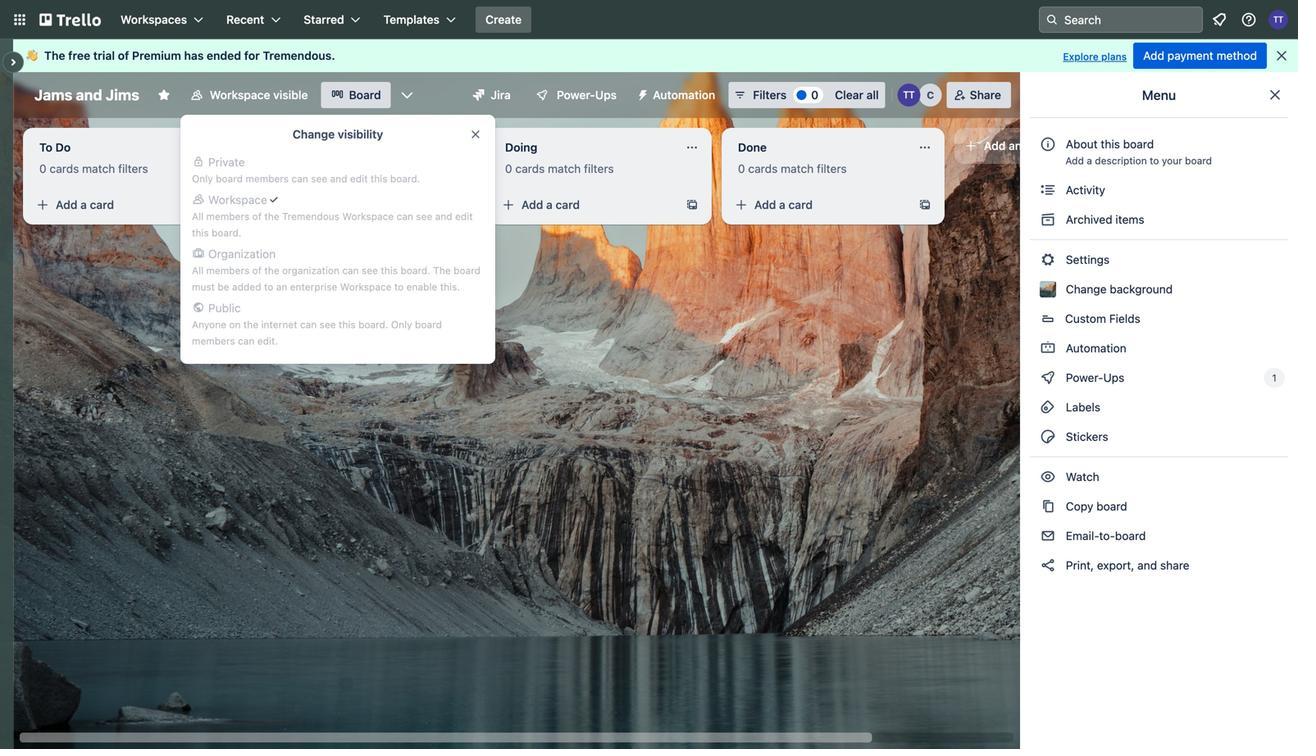Task type: describe. For each thing, give the bounding box(es) containing it.
on
[[229, 319, 241, 331]]

to do 0 cards match filters
[[39, 141, 148, 176]]

print, export, and share link
[[1030, 553, 1289, 579]]

sm image for activity
[[1040, 182, 1056, 198]]

c button
[[919, 84, 942, 107]]

change for change visibility
[[293, 128, 335, 141]]

board up print, export, and share
[[1115, 529, 1146, 543]]

card for first add a card "button" from right
[[789, 198, 813, 212]]

jams and jims
[[34, 86, 139, 104]]

automation inside button
[[653, 88, 716, 102]]

enterprise
[[290, 281, 337, 293]]

automation button
[[630, 82, 725, 108]]

sm image for archived items
[[1040, 212, 1056, 228]]

to inside about this board add a description to your board
[[1150, 155, 1159, 167]]

jira icon image
[[473, 89, 484, 101]]

all members of the organization can see this board. the board must be added to an enterprise workspace to enable this.
[[192, 265, 481, 293]]

0 left clear
[[811, 88, 819, 102]]

4 cards from the left
[[748, 162, 778, 176]]

watch
[[1063, 470, 1103, 484]]

fields
[[1110, 312, 1141, 326]]

board up description
[[1123, 137, 1154, 151]]

jims
[[106, 86, 139, 104]]

an
[[276, 281, 287, 293]]

settings link
[[1030, 247, 1289, 273]]

about this board add a description to your board
[[1066, 137, 1212, 167]]

list
[[1054, 139, 1070, 153]]

settings
[[1063, 253, 1110, 267]]

trial
[[93, 49, 115, 62]]

2 cards from the left
[[283, 162, 312, 176]]

add another list button
[[955, 128, 1178, 164]]

enable
[[407, 281, 437, 293]]

edit inside the all members of the tremendous workspace can see and edit this board.
[[455, 211, 473, 222]]

clear all
[[835, 88, 879, 102]]

to-
[[1100, 529, 1115, 543]]

done
[[738, 141, 767, 154]]

to
[[39, 141, 53, 154]]

email-to-board link
[[1030, 523, 1289, 550]]

add inside add payment method button
[[1144, 49, 1165, 62]]

description
[[1095, 155, 1147, 167]]

watch link
[[1030, 464, 1289, 491]]

and down change visibility
[[330, 173, 347, 185]]

2 filters from the left
[[351, 162, 381, 176]]

1 horizontal spatial to
[[394, 281, 404, 293]]

board. inside the anyone on the internet can see this board. only board members can edit.
[[358, 319, 388, 331]]

power- inside "button"
[[557, 88, 595, 102]]

about
[[1066, 137, 1098, 151]]

board right your
[[1185, 155, 1212, 167]]

1 horizontal spatial power-ups
[[1063, 371, 1128, 385]]

has
[[184, 49, 204, 62]]

a for 3rd add a card "button" from right
[[313, 198, 320, 212]]

explore plans
[[1063, 51, 1127, 62]]

primary element
[[0, 0, 1298, 39]]

create from template… image for doing
[[686, 198, 699, 212]]

copy board
[[1063, 500, 1128, 513]]

export,
[[1097, 559, 1135, 573]]

stickers link
[[1030, 424, 1289, 450]]

be
[[218, 281, 229, 293]]

board. inside the all members of the tremendous workspace can see and edit this board.
[[212, 227, 242, 239]]

tremendous inside the all members of the tremendous workspace can see and edit this board.
[[282, 211, 340, 222]]

close popover image
[[469, 128, 482, 141]]

can inside the all members of the tremendous workspace can see and edit this board.
[[397, 211, 413, 222]]

workspaces
[[121, 13, 187, 26]]

0 right private
[[272, 162, 279, 176]]

add down done
[[755, 198, 776, 212]]

board inside the anyone on the internet can see this board. only board members can edit.
[[415, 319, 442, 331]]

2 add a card from the left
[[289, 198, 347, 212]]

clear
[[835, 88, 864, 102]]

create button
[[476, 7, 532, 33]]

1 0 cards match filters from the left
[[272, 162, 381, 176]]

doing
[[505, 141, 538, 154]]

clear all button
[[829, 82, 886, 108]]

workspace down private
[[208, 193, 267, 207]]

change visibility
[[293, 128, 383, 141]]

ended
[[207, 49, 241, 62]]

your
[[1162, 155, 1183, 167]]

0 down done
[[738, 162, 745, 176]]

3 match from the left
[[548, 162, 581, 176]]

card for third add a card "button" from left
[[556, 198, 580, 212]]

jira
[[491, 88, 511, 102]]

sm image for settings
[[1040, 252, 1056, 268]]

can right the internet
[[300, 319, 317, 331]]

sm image for copy board
[[1040, 499, 1056, 515]]

workspaces button
[[111, 7, 213, 33]]

archived items
[[1063, 213, 1145, 226]]

internet
[[261, 319, 297, 331]]

see inside the all members of the tremendous workspace can see and edit this board.
[[416, 211, 433, 222]]

add payment method button
[[1134, 43, 1267, 69]]

0 notifications image
[[1210, 10, 1230, 30]]

all for workspace
[[192, 211, 204, 222]]

a for third add a card "button" from left
[[546, 198, 553, 212]]

4 filters from the left
[[817, 162, 847, 176]]

visibility
[[338, 128, 383, 141]]

.
[[332, 49, 335, 62]]

board down private
[[216, 173, 243, 185]]

explore plans button
[[1063, 47, 1127, 66]]

premium
[[132, 49, 181, 62]]

👋
[[26, 49, 38, 62]]

create from template… image
[[453, 198, 466, 212]]

visible
[[273, 88, 308, 102]]

email-to-board
[[1063, 529, 1146, 543]]

archived
[[1066, 213, 1113, 226]]

workspace visible
[[210, 88, 308, 102]]

see inside the anyone on the internet can see this board. only board members can edit.
[[320, 319, 336, 331]]

sm image for watch
[[1040, 469, 1056, 486]]

menu
[[1142, 87, 1176, 103]]

this inside about this board add a description to your board
[[1101, 137, 1120, 151]]

jira button
[[463, 82, 521, 108]]

labels
[[1063, 401, 1101, 414]]

sm image for automation
[[1040, 340, 1056, 357]]

members inside the all members of the tremendous workspace can see and edit this board.
[[206, 211, 250, 222]]

all members of the tremendous workspace can see and edit this board.
[[192, 211, 473, 239]]

c
[[927, 89, 934, 101]]

share
[[1161, 559, 1190, 573]]

0 down doing
[[505, 162, 512, 176]]

all
[[867, 88, 879, 102]]

all for organization
[[192, 265, 204, 276]]

copy
[[1066, 500, 1094, 513]]

a for first add a card "button" from right
[[779, 198, 786, 212]]

labels link
[[1030, 395, 1289, 421]]

recent button
[[217, 7, 291, 33]]

for
[[244, 49, 260, 62]]

filters
[[753, 88, 787, 102]]

members inside the anyone on the internet can see this board. only board members can edit.
[[192, 335, 235, 347]]

star or unstar board image
[[157, 89, 171, 102]]

and left share
[[1138, 559, 1157, 573]]

the inside all members of the organization can see this board. the board must be added to an enterprise workspace to enable this.
[[433, 265, 451, 276]]

sm image inside automation button
[[630, 82, 653, 105]]

3 create from template… image from the left
[[919, 198, 932, 212]]

sm image for print, export, and share
[[1040, 558, 1056, 574]]

wave image
[[26, 48, 38, 63]]

filters inside to do 0 cards match filters
[[118, 162, 148, 176]]

workspace visible button
[[180, 82, 318, 108]]

only board members can see and edit this board.
[[192, 173, 420, 185]]

change background link
[[1030, 276, 1289, 303]]

sm image for power-ups
[[1040, 370, 1056, 386]]



Task type: locate. For each thing, give the bounding box(es) containing it.
3 card from the left
[[556, 198, 580, 212]]

board up this.
[[454, 265, 481, 276]]

board inside all members of the organization can see this board. the board must be added to an enterprise workspace to enable this.
[[454, 265, 481, 276]]

email-
[[1066, 529, 1100, 543]]

3 filters from the left
[[584, 162, 614, 176]]

the right on
[[244, 319, 259, 331]]

0 vertical spatial edit
[[350, 173, 368, 185]]

2 horizontal spatial create from template… image
[[919, 198, 932, 212]]

cards down do
[[50, 162, 79, 176]]

to left enable
[[394, 281, 404, 293]]

workspace
[[210, 88, 270, 102], [208, 193, 267, 207], [342, 211, 394, 222], [340, 281, 392, 293]]

back to home image
[[39, 7, 101, 33]]

the inside the anyone on the internet can see this board. only board members can edit.
[[244, 319, 259, 331]]

to
[[1150, 155, 1159, 167], [264, 281, 273, 293], [394, 281, 404, 293]]

free
[[68, 49, 90, 62]]

add left payment
[[1144, 49, 1165, 62]]

stickers
[[1063, 430, 1109, 444]]

custom
[[1066, 312, 1107, 326]]

private
[[208, 155, 245, 169]]

add a card down the only board members can see and edit this board.
[[289, 198, 347, 212]]

sm image inside the watch link
[[1040, 469, 1056, 486]]

share
[[970, 88, 1002, 102]]

recent
[[226, 13, 264, 26]]

1 horizontal spatial the
[[433, 265, 451, 276]]

sm image inside activity link
[[1040, 182, 1056, 198]]

tremendous
[[263, 49, 332, 62], [282, 211, 340, 222]]

banner
[[13, 39, 1298, 72]]

edit
[[350, 173, 368, 185], [455, 211, 473, 222]]

power-ups inside "button"
[[557, 88, 617, 102]]

0 cards match filters down the doing text box
[[505, 162, 614, 176]]

add left another
[[984, 139, 1006, 153]]

power- up the doing text box
[[557, 88, 595, 102]]

and inside board name text box
[[76, 86, 102, 104]]

add inside add another list button
[[984, 139, 1006, 153]]

3 add a card button from the left
[[495, 192, 679, 218]]

0 horizontal spatial to
[[264, 281, 273, 293]]

terry turtle (terryturtle) image
[[1269, 10, 1289, 30]]

templates
[[384, 13, 440, 26]]

and inside the all members of the tremendous workspace can see and edit this board.
[[435, 211, 453, 222]]

can up the all members of the tremendous workspace can see and edit this board.
[[292, 173, 308, 185]]

of right trial
[[118, 49, 129, 62]]

this down visibility
[[371, 173, 388, 185]]

4 sm image from the top
[[1040, 499, 1056, 515]]

of
[[118, 49, 129, 62], [252, 211, 262, 222], [252, 265, 262, 276]]

1 vertical spatial ups
[[1104, 371, 1125, 385]]

1 vertical spatial edit
[[455, 211, 473, 222]]

To Do text field
[[30, 135, 210, 161]]

starred
[[304, 13, 344, 26]]

board down enable
[[415, 319, 442, 331]]

ups up the doing text box
[[595, 88, 617, 102]]

this inside all members of the organization can see this board. the board must be added to an enterprise workspace to enable this.
[[381, 265, 398, 276]]

can down on
[[238, 335, 255, 347]]

starred button
[[294, 7, 371, 33]]

0 horizontal spatial change
[[293, 128, 335, 141]]

1 vertical spatial power-ups
[[1063, 371, 1128, 385]]

public
[[208, 301, 241, 315]]

match
[[82, 162, 115, 176], [315, 162, 348, 176], [548, 162, 581, 176], [781, 162, 814, 176]]

create from template… image for to do
[[220, 198, 233, 212]]

0 cards match filters down done text field
[[738, 162, 847, 176]]

print, export, and share
[[1063, 559, 1190, 573]]

0 vertical spatial tremendous
[[263, 49, 332, 62]]

match down done text field
[[781, 162, 814, 176]]

sm image left email-
[[1040, 528, 1056, 545]]

card for 3rd add a card "button" from right
[[323, 198, 347, 212]]

change down the settings
[[1066, 283, 1107, 296]]

5 sm image from the top
[[1040, 528, 1056, 545]]

sm image left copy
[[1040, 499, 1056, 515]]

open information menu image
[[1241, 11, 1257, 28]]

add a card down doing
[[522, 198, 580, 212]]

only
[[192, 173, 213, 185], [391, 319, 412, 331]]

power-ups up labels
[[1063, 371, 1128, 385]]

automation link
[[1030, 335, 1289, 362]]

the
[[44, 49, 65, 62], [433, 265, 451, 276]]

4 match from the left
[[781, 162, 814, 176]]

1 all from the top
[[192, 211, 204, 222]]

archived items link
[[1030, 207, 1289, 233]]

to left an
[[264, 281, 273, 293]]

this.
[[440, 281, 460, 293]]

1 sm image from the top
[[1040, 182, 1056, 198]]

add a card button down done text field
[[728, 192, 912, 218]]

0 vertical spatial the
[[44, 49, 65, 62]]

all inside all members of the organization can see this board. the board must be added to an enterprise workspace to enable this.
[[192, 265, 204, 276]]

and
[[76, 86, 102, 104], [330, 173, 347, 185], [435, 211, 453, 222], [1138, 559, 1157, 573]]

this inside the anyone on the internet can see this board. only board members can edit.
[[339, 319, 356, 331]]

4 add a card button from the left
[[728, 192, 912, 218]]

2 horizontal spatial 0 cards match filters
[[738, 162, 847, 176]]

3 0 cards match filters from the left
[[738, 162, 847, 176]]

a down about
[[1087, 155, 1092, 167]]

this inside the all members of the tremendous workspace can see and edit this board.
[[192, 227, 209, 239]]

sm image inside "settings" link
[[1040, 252, 1056, 268]]

add down the only board members can see and edit this board.
[[289, 198, 310, 212]]

a down done text field
[[779, 198, 786, 212]]

sm image inside copy board link
[[1040, 499, 1056, 515]]

add payment method
[[1144, 49, 1257, 62]]

add a card button down the only board members can see and edit this board.
[[262, 192, 446, 218]]

0 vertical spatial power-
[[557, 88, 595, 102]]

a down the only board members can see and edit this board.
[[313, 198, 320, 212]]

banner containing 👋
[[13, 39, 1298, 72]]

sm image inside labels "link"
[[1040, 399, 1056, 416]]

can
[[292, 173, 308, 185], [397, 211, 413, 222], [342, 265, 359, 276], [300, 319, 317, 331], [238, 335, 255, 347]]

👋 the free trial of premium has ended for tremendous .
[[26, 49, 335, 62]]

Board name text field
[[26, 82, 148, 108]]

change background
[[1063, 283, 1173, 296]]

0 horizontal spatial create from template… image
[[220, 198, 233, 212]]

power-ups
[[557, 88, 617, 102], [1063, 371, 1128, 385]]

0 vertical spatial of
[[118, 49, 129, 62]]

explore
[[1063, 51, 1099, 62]]

ups inside "button"
[[595, 88, 617, 102]]

the inside banner
[[44, 49, 65, 62]]

board. inside all members of the organization can see this board. the board must be added to an enterprise workspace to enable this.
[[401, 265, 431, 276]]

sm image inside print, export, and share link
[[1040, 558, 1056, 574]]

customize views image
[[399, 87, 416, 103]]

organization
[[282, 265, 340, 276]]

chestercheeetah (chestercheeetah) image
[[919, 84, 942, 107]]

sm image inside archived items link
[[1040, 212, 1056, 228]]

2 all from the top
[[192, 265, 204, 276]]

sm image inside stickers link
[[1040, 429, 1056, 445]]

create from template… image
[[220, 198, 233, 212], [686, 198, 699, 212], [919, 198, 932, 212]]

card down the doing text box
[[556, 198, 580, 212]]

1 horizontal spatial change
[[1066, 283, 1107, 296]]

1 vertical spatial tremendous
[[282, 211, 340, 222]]

can left create from template… icon at the left top
[[397, 211, 413, 222]]

0 down the to
[[39, 162, 46, 176]]

cards down doing
[[515, 162, 545, 176]]

see up the all members of the tremendous workspace can see and edit this board.
[[311, 173, 327, 185]]

0 vertical spatial ups
[[595, 88, 617, 102]]

jams
[[34, 86, 72, 104]]

workspace down for
[[210, 88, 270, 102]]

1 card from the left
[[90, 198, 114, 212]]

1 match from the left
[[82, 162, 115, 176]]

card down done text field
[[789, 198, 813, 212]]

activity link
[[1030, 177, 1289, 203]]

1 vertical spatial only
[[391, 319, 412, 331]]

filters down to do "text field"
[[118, 162, 148, 176]]

the inside the all members of the tremendous workspace can see and edit this board.
[[264, 211, 279, 222]]

1 vertical spatial automation
[[1063, 342, 1127, 355]]

of for workspace
[[252, 211, 262, 222]]

workspace inside the all members of the tremendous workspace can see and edit this board.
[[342, 211, 394, 222]]

0 cards match filters for doing
[[505, 162, 614, 176]]

board
[[1123, 137, 1154, 151], [1185, 155, 1212, 167], [216, 173, 243, 185], [454, 265, 481, 276], [415, 319, 442, 331], [1097, 500, 1128, 513], [1115, 529, 1146, 543]]

1 filters from the left
[[118, 162, 148, 176]]

Doing text field
[[495, 135, 676, 161]]

1 horizontal spatial only
[[391, 319, 412, 331]]

6 sm image from the top
[[1040, 558, 1056, 574]]

match down to do "text field"
[[82, 162, 115, 176]]

1 horizontal spatial edit
[[455, 211, 473, 222]]

2 0 cards match filters from the left
[[505, 162, 614, 176]]

of inside the all members of the tremendous workspace can see and edit this board.
[[252, 211, 262, 222]]

sm image left labels
[[1040, 399, 1056, 416]]

anyone on the internet can see this board. only board members can edit.
[[192, 319, 442, 347]]

3 cards from the left
[[515, 162, 545, 176]]

card
[[90, 198, 114, 212], [323, 198, 347, 212], [556, 198, 580, 212], [789, 198, 813, 212]]

0 inside to do 0 cards match filters
[[39, 162, 46, 176]]

0 horizontal spatial 0 cards match filters
[[272, 162, 381, 176]]

only inside the anyone on the internet can see this board. only board members can edit.
[[391, 319, 412, 331]]

this up description
[[1101, 137, 1120, 151]]

1 cards from the left
[[50, 162, 79, 176]]

custom fields button
[[1030, 306, 1289, 332]]

items
[[1116, 213, 1145, 226]]

this up organization
[[192, 227, 209, 239]]

add a card down to do 0 cards match filters
[[56, 198, 114, 212]]

add down doing
[[522, 198, 543, 212]]

card for fourth add a card "button" from right
[[90, 198, 114, 212]]

the up this.
[[433, 265, 451, 276]]

the up organization
[[264, 211, 279, 222]]

0 vertical spatial automation
[[653, 88, 716, 102]]

add a card button
[[30, 192, 213, 218], [262, 192, 446, 218], [495, 192, 679, 218], [728, 192, 912, 218]]

sm image left stickers
[[1040, 429, 1056, 445]]

sm image
[[630, 82, 653, 105], [1040, 212, 1056, 228], [1040, 252, 1056, 268], [1040, 340, 1056, 357], [1040, 370, 1056, 386], [1040, 469, 1056, 486]]

can inside all members of the organization can see this board. the board must be added to an enterprise workspace to enable this.
[[342, 265, 359, 276]]

change
[[293, 128, 335, 141], [1066, 283, 1107, 296]]

add inside about this board add a description to your board
[[1066, 155, 1084, 167]]

0 horizontal spatial power-ups
[[557, 88, 617, 102]]

1 vertical spatial the
[[264, 265, 279, 276]]

edit up this.
[[455, 211, 473, 222]]

board
[[349, 88, 381, 102]]

1 vertical spatial of
[[252, 211, 262, 222]]

sm image
[[1040, 182, 1056, 198], [1040, 399, 1056, 416], [1040, 429, 1056, 445], [1040, 499, 1056, 515], [1040, 528, 1056, 545], [1040, 558, 1056, 574]]

1 horizontal spatial power-
[[1066, 371, 1104, 385]]

cards inside to do 0 cards match filters
[[50, 162, 79, 176]]

ups down automation link
[[1104, 371, 1125, 385]]

workspace inside button
[[210, 88, 270, 102]]

the for organization
[[264, 265, 279, 276]]

add down to do 0 cards match filters
[[56, 198, 77, 212]]

1 create from template… image from the left
[[220, 198, 233, 212]]

0 horizontal spatial automation
[[653, 88, 716, 102]]

search image
[[1046, 13, 1059, 26]]

power- up labels
[[1066, 371, 1104, 385]]

card down the only board members can see and edit this board.
[[323, 198, 347, 212]]

Done text field
[[728, 135, 909, 161]]

workspace inside all members of the organization can see this board. the board must be added to an enterprise workspace to enable this.
[[340, 281, 392, 293]]

2 add a card button from the left
[[262, 192, 446, 218]]

0 horizontal spatial only
[[192, 173, 213, 185]]

4 add a card from the left
[[755, 198, 813, 212]]

this down all members of the organization can see this board. the board must be added to an enterprise workspace to enable this. at top left
[[339, 319, 356, 331]]

payment
[[1168, 49, 1214, 62]]

sm image left print,
[[1040, 558, 1056, 574]]

match down the doing text box
[[548, 162, 581, 176]]

only down private
[[192, 173, 213, 185]]

create
[[486, 13, 522, 26]]

1
[[1273, 372, 1277, 384]]

to left your
[[1150, 155, 1159, 167]]

tremendous down the only board members can see and edit this board.
[[282, 211, 340, 222]]

1 add a card button from the left
[[30, 192, 213, 218]]

1 add a card from the left
[[56, 198, 114, 212]]

Search field
[[1039, 7, 1203, 33]]

cards down done
[[748, 162, 778, 176]]

see left create from template… icon at the left top
[[416, 211, 433, 222]]

method
[[1217, 49, 1257, 62]]

board.
[[390, 173, 420, 185], [212, 227, 242, 239], [401, 265, 431, 276], [358, 319, 388, 331]]

2 sm image from the top
[[1040, 399, 1056, 416]]

of up added
[[252, 265, 262, 276]]

see down enterprise at the left of page
[[320, 319, 336, 331]]

1 vertical spatial change
[[1066, 283, 1107, 296]]

0 vertical spatial power-ups
[[557, 88, 617, 102]]

sm image left activity
[[1040, 182, 1056, 198]]

the up an
[[264, 265, 279, 276]]

a
[[1087, 155, 1092, 167], [80, 198, 87, 212], [313, 198, 320, 212], [546, 198, 553, 212], [779, 198, 786, 212]]

members inside all members of the organization can see this board. the board must be added to an enterprise workspace to enable this.
[[206, 265, 250, 276]]

of for organization
[[252, 265, 262, 276]]

match inside to do 0 cards match filters
[[82, 162, 115, 176]]

0 cards match filters for done
[[738, 162, 847, 176]]

change inside change background link
[[1066, 283, 1107, 296]]

sm image for stickers
[[1040, 429, 1056, 445]]

add a card button down the doing text box
[[495, 192, 679, 218]]

see inside all members of the organization can see this board. the board must be added to an enterprise workspace to enable this.
[[362, 265, 378, 276]]

power-ups up the doing text box
[[557, 88, 617, 102]]

0 horizontal spatial edit
[[350, 173, 368, 185]]

2 vertical spatial the
[[244, 319, 259, 331]]

of up organization
[[252, 211, 262, 222]]

of inside all members of the organization can see this board. the board must be added to an enterprise workspace to enable this.
[[252, 265, 262, 276]]

add a card button down to do 0 cards match filters
[[30, 192, 213, 218]]

and left jims
[[76, 86, 102, 104]]

the right 👋
[[44, 49, 65, 62]]

another
[[1009, 139, 1051, 153]]

all inside the all members of the tremendous workspace can see and edit this board.
[[192, 211, 204, 222]]

0 vertical spatial the
[[264, 211, 279, 222]]

0 horizontal spatial ups
[[595, 88, 617, 102]]

cards
[[50, 162, 79, 176], [283, 162, 312, 176], [515, 162, 545, 176], [748, 162, 778, 176]]

2 horizontal spatial to
[[1150, 155, 1159, 167]]

0 vertical spatial change
[[293, 128, 335, 141]]

this
[[1101, 137, 1120, 151], [371, 173, 388, 185], [192, 227, 209, 239], [381, 265, 398, 276], [339, 319, 356, 331]]

2 vertical spatial of
[[252, 265, 262, 276]]

tremendous up visible
[[263, 49, 332, 62]]

sm image inside email-to-board link
[[1040, 528, 1056, 545]]

cards down change visibility
[[283, 162, 312, 176]]

2 match from the left
[[315, 162, 348, 176]]

sm image inside automation link
[[1040, 340, 1056, 357]]

and left create from template… icon at the left top
[[435, 211, 453, 222]]

board up to-
[[1097, 500, 1128, 513]]

see right organization
[[362, 265, 378, 276]]

templates button
[[374, 7, 466, 33]]

sm image for labels
[[1040, 399, 1056, 416]]

share button
[[947, 82, 1011, 108]]

filters down visibility
[[351, 162, 381, 176]]

0 vertical spatial only
[[192, 173, 213, 185]]

members
[[246, 173, 289, 185], [206, 211, 250, 222], [206, 265, 250, 276], [192, 335, 235, 347]]

2 card from the left
[[323, 198, 347, 212]]

edit.
[[257, 335, 278, 347]]

activity
[[1063, 183, 1106, 197]]

change for change background
[[1066, 283, 1107, 296]]

add down about
[[1066, 155, 1084, 167]]

print,
[[1066, 559, 1094, 573]]

ups
[[595, 88, 617, 102], [1104, 371, 1125, 385]]

4 card from the left
[[789, 198, 813, 212]]

1 vertical spatial all
[[192, 265, 204, 276]]

a down the doing text box
[[546, 198, 553, 212]]

a down to do 0 cards match filters
[[80, 198, 87, 212]]

0 cards match filters
[[272, 162, 381, 176], [505, 162, 614, 176], [738, 162, 847, 176]]

automation
[[653, 88, 716, 102], [1063, 342, 1127, 355]]

plans
[[1102, 51, 1127, 62]]

terry turtle (terryturtle) image
[[898, 84, 921, 107]]

1 horizontal spatial ups
[[1104, 371, 1125, 385]]

the for workspace
[[264, 211, 279, 222]]

3 add a card from the left
[[522, 198, 580, 212]]

a inside about this board add a description to your board
[[1087, 155, 1092, 167]]

3 sm image from the top
[[1040, 429, 1056, 445]]

1 horizontal spatial create from template… image
[[686, 198, 699, 212]]

only down enable
[[391, 319, 412, 331]]

change up the only board members can see and edit this board.
[[293, 128, 335, 141]]

1 horizontal spatial 0 cards match filters
[[505, 162, 614, 176]]

add a card down done
[[755, 198, 813, 212]]

match down change visibility
[[315, 162, 348, 176]]

0 vertical spatial all
[[192, 211, 204, 222]]

a for fourth add a card "button" from right
[[80, 198, 87, 212]]

card down to do 0 cards match filters
[[90, 198, 114, 212]]

1 horizontal spatial automation
[[1063, 342, 1127, 355]]

of inside banner
[[118, 49, 129, 62]]

must
[[192, 281, 215, 293]]

1 vertical spatial the
[[433, 265, 451, 276]]

copy board link
[[1030, 494, 1289, 520]]

2 create from template… image from the left
[[686, 198, 699, 212]]

1 vertical spatial power-
[[1066, 371, 1104, 385]]

the inside all members of the organization can see this board. the board must be added to an enterprise workspace to enable this.
[[264, 265, 279, 276]]

sm image for email-to-board
[[1040, 528, 1056, 545]]

tremendous inside banner
[[263, 49, 332, 62]]

added
[[232, 281, 261, 293]]

workspace up all members of the organization can see this board. the board must be added to an enterprise workspace to enable this. at top left
[[342, 211, 394, 222]]

filters down the doing text box
[[584, 162, 614, 176]]

0 horizontal spatial the
[[44, 49, 65, 62]]

power-ups button
[[524, 82, 627, 108]]

edit down visibility
[[350, 173, 368, 185]]

anyone
[[192, 319, 226, 331]]

can right organization
[[342, 265, 359, 276]]

0 horizontal spatial power-
[[557, 88, 595, 102]]



Task type: vqa. For each thing, say whether or not it's contained in the screenshot.
Cover
no



